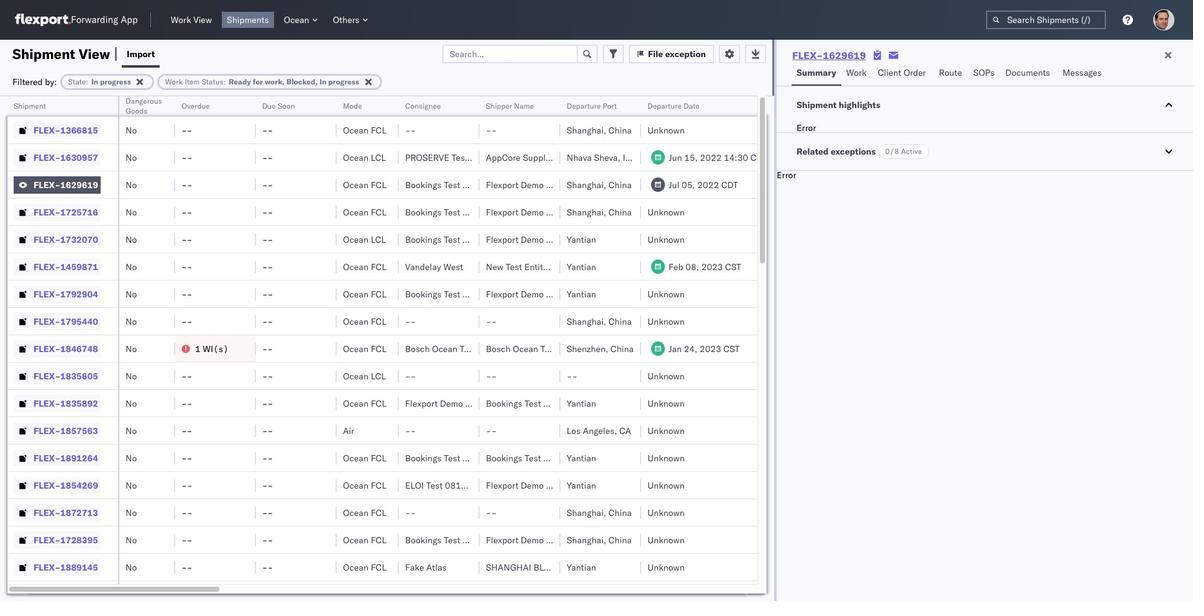Task type: locate. For each thing, give the bounding box(es) containing it.
ocean lcl
[[343, 152, 386, 163], [343, 234, 386, 245], [343, 371, 386, 382]]

in
[[91, 77, 98, 86], [319, 77, 326, 86]]

0 horizontal spatial 1629619
[[60, 179, 98, 190]]

unknown for 1792904
[[648, 289, 685, 300]]

china for flex-1725716
[[609, 207, 632, 218]]

bookings test consignee for flex-1792904
[[405, 289, 504, 300]]

highlights
[[839, 99, 880, 111]]

17 no from the top
[[126, 562, 137, 573]]

16 no from the top
[[126, 535, 137, 546]]

work inside 'button'
[[846, 67, 867, 78]]

active
[[901, 147, 922, 156]]

flex-1835605
[[34, 371, 98, 382]]

jul
[[669, 179, 679, 190]]

24,
[[684, 343, 697, 355]]

1 vertical spatial 2022
[[697, 179, 719, 190]]

consignee
[[405, 101, 441, 111], [463, 179, 504, 190], [463, 207, 504, 218], [463, 234, 504, 245], [463, 289, 504, 300], [543, 398, 585, 409], [463, 453, 504, 464], [463, 535, 504, 546]]

demo for 1728395
[[521, 535, 544, 546]]

0 horizontal spatial departure
[[567, 101, 601, 111]]

yantian for flex-1889145
[[567, 562, 596, 573]]

ready
[[229, 77, 251, 86]]

5 no from the top
[[126, 234, 137, 245]]

1 vertical spatial 2023
[[700, 343, 721, 355]]

departure inside departure port button
[[567, 101, 601, 111]]

8 fcl from the top
[[371, 398, 387, 409]]

unknown for 1835892
[[648, 398, 685, 409]]

departure inside departure date button
[[648, 101, 682, 111]]

2022 right 05,
[[697, 179, 719, 190]]

shipper for flex-1725716
[[546, 207, 577, 218]]

flex- for flex-1366815 button in the left top of the page
[[34, 125, 60, 136]]

resize handle column header
[[103, 96, 118, 602], [160, 96, 175, 602], [241, 96, 256, 602], [322, 96, 337, 602], [384, 96, 399, 602], [465, 96, 480, 602], [546, 96, 561, 602], [626, 96, 641, 602]]

1 ocean lcl from the top
[[343, 152, 386, 163]]

10 unknown from the top
[[648, 480, 685, 491]]

forwarding app
[[71, 14, 138, 26]]

shipper
[[486, 101, 512, 111], [546, 179, 577, 190], [546, 207, 577, 218], [546, 234, 577, 245], [546, 289, 577, 300], [465, 398, 496, 409], [543, 453, 574, 464], [546, 480, 577, 491], [546, 535, 577, 546]]

flex-1872713 button
[[14, 504, 101, 522]]

1 vertical spatial 1629619
[[60, 179, 98, 190]]

6 resize handle column header from the left
[[465, 96, 480, 602]]

0 vertical spatial view
[[193, 14, 212, 25]]

shipment for shipment highlights
[[797, 99, 837, 111]]

2 shanghai, china from the top
[[567, 179, 632, 190]]

yantian for flex-1459871
[[567, 261, 596, 273]]

flexport. image
[[15, 14, 71, 26]]

: right by:
[[86, 77, 88, 86]]

unknown for 1366815
[[648, 125, 685, 136]]

flex- up summary
[[792, 49, 823, 62]]

1 horizontal spatial bosch ocean test
[[486, 343, 557, 355]]

fake atlas
[[405, 562, 447, 573]]

ocean fcl for flex-1459871
[[343, 261, 387, 273]]

cdt
[[750, 152, 767, 163], [721, 179, 738, 190]]

flex- up flex-1795440 "button"
[[34, 289, 60, 300]]

china for flex-1795440
[[609, 316, 632, 327]]

bookings test consignee for flex-1728395
[[405, 535, 504, 546]]

2 fcl from the top
[[371, 179, 387, 190]]

no for flex-1835892
[[126, 398, 137, 409]]

14 no from the top
[[126, 480, 137, 491]]

status
[[202, 77, 223, 86]]

shipment
[[12, 45, 75, 62], [797, 99, 837, 111], [14, 101, 46, 111]]

fcl for flex-1725716
[[371, 207, 387, 218]]

demo for 1792904
[[521, 289, 544, 300]]

13 ocean fcl from the top
[[343, 562, 387, 573]]

flexport demo shipper co.
[[486, 179, 591, 190], [486, 207, 591, 218], [486, 234, 591, 245], [486, 289, 591, 300], [405, 398, 510, 409], [486, 480, 591, 491], [486, 535, 591, 546]]

0 vertical spatial 2022
[[700, 152, 722, 163]]

11 ocean fcl from the top
[[343, 507, 387, 519]]

shipper for flex-1732070
[[546, 234, 577, 245]]

ocean fcl for flex-1795440
[[343, 316, 387, 327]]

ocean fcl for flex-1854269
[[343, 480, 387, 491]]

7 resize handle column header from the left
[[546, 96, 561, 602]]

order
[[904, 67, 926, 78]]

demo for 1629619
[[521, 179, 544, 190]]

departure left the date
[[648, 101, 682, 111]]

flex- down flex-1725716 button
[[34, 234, 60, 245]]

13 no from the top
[[126, 453, 137, 464]]

flex- down flex-1795440 "button"
[[34, 343, 60, 355]]

flex-
[[792, 49, 823, 62], [34, 125, 60, 136], [34, 152, 60, 163], [34, 179, 60, 190], [34, 207, 60, 218], [34, 234, 60, 245], [34, 261, 60, 273], [34, 289, 60, 300], [34, 316, 60, 327], [34, 343, 60, 355], [34, 371, 60, 382], [34, 398, 60, 409], [34, 425, 60, 437], [34, 453, 60, 464], [34, 480, 60, 491], [34, 507, 60, 519], [34, 535, 60, 546], [34, 562, 60, 573]]

1 no from the top
[[126, 125, 137, 136]]

fcl for flex-1728395
[[371, 535, 387, 546]]

11 no from the top
[[126, 398, 137, 409]]

10 no from the top
[[126, 371, 137, 382]]

error
[[797, 122, 816, 134], [777, 170, 796, 181]]

jun
[[669, 152, 682, 163]]

6 yantian from the top
[[567, 480, 596, 491]]

mode
[[343, 101, 362, 111]]

new
[[486, 261, 503, 273]]

ocean lcl for proserve test account
[[343, 152, 386, 163]]

bookings test consignee
[[405, 179, 504, 190], [405, 207, 504, 218], [405, 234, 504, 245], [405, 289, 504, 300], [486, 398, 585, 409], [405, 453, 504, 464], [405, 535, 504, 546]]

14:30
[[724, 152, 748, 163]]

5 ocean fcl from the top
[[343, 289, 387, 300]]

flex- down the flex-1792904 button
[[34, 316, 60, 327]]

1 yantian from the top
[[567, 234, 596, 245]]

route button
[[934, 62, 968, 86]]

3 yantian from the top
[[567, 289, 596, 300]]

file exception
[[648, 48, 706, 59]]

1 horizontal spatial view
[[193, 14, 212, 25]]

3 lcl from the top
[[371, 371, 386, 382]]

2023 right 24,
[[700, 343, 721, 355]]

flexport
[[486, 179, 518, 190], [486, 207, 518, 218], [486, 234, 518, 245], [486, 289, 518, 300], [405, 398, 438, 409], [486, 480, 518, 491], [486, 535, 518, 546]]

7 unknown from the top
[[648, 398, 685, 409]]

1 horizontal spatial flex-1629619
[[792, 49, 866, 62]]

unknown for 1891264
[[648, 453, 685, 464]]

unknown for 1795440
[[648, 316, 685, 327]]

12 fcl from the top
[[371, 535, 387, 546]]

5 yantian from the top
[[567, 453, 596, 464]]

yantian for flex-1835892
[[567, 398, 596, 409]]

4 unknown from the top
[[648, 289, 685, 300]]

progress up the dangerous
[[100, 77, 131, 86]]

for
[[253, 77, 263, 86]]

2 no from the top
[[126, 152, 137, 163]]

shipment up by:
[[12, 45, 75, 62]]

0 vertical spatial lcl
[[371, 152, 386, 163]]

jan
[[669, 343, 682, 355]]

0 horizontal spatial error
[[777, 170, 796, 181]]

7 ocean fcl from the top
[[343, 343, 387, 355]]

fcl for flex-1459871
[[371, 261, 387, 273]]

flex- down the flex-1835605 button
[[34, 398, 60, 409]]

work right app
[[171, 14, 191, 25]]

1 horizontal spatial cdt
[[750, 152, 767, 163]]

no for flex-1629619
[[126, 179, 137, 190]]

6 no from the top
[[126, 261, 137, 273]]

flexport demo shipper co. for 1854269
[[486, 480, 591, 491]]

flex- down flex-1366815 button in the left top of the page
[[34, 152, 60, 163]]

2022
[[700, 152, 722, 163], [697, 179, 719, 190]]

cdt down 14:30
[[721, 179, 738, 190]]

work for work item status : ready for work, blocked, in progress
[[165, 77, 183, 86]]

no for flex-1872713
[[126, 507, 137, 519]]

flex-1629619
[[792, 49, 866, 62], [34, 179, 98, 190]]

1 fcl from the top
[[371, 125, 387, 136]]

cst right 08, at the top of page
[[725, 261, 741, 273]]

13 fcl from the top
[[371, 562, 387, 573]]

ocean lcl for bookings test consignee
[[343, 234, 386, 245]]

flex- down the 'flex-1728395' button
[[34, 562, 60, 573]]

flex- down flex-1854269 button
[[34, 507, 60, 519]]

west
[[443, 261, 463, 273]]

flex- up flex-1732070 button
[[34, 207, 60, 218]]

2 vertical spatial lcl
[[371, 371, 386, 382]]

0 vertical spatial flex-1629619
[[792, 49, 866, 62]]

0/8
[[885, 147, 899, 156]]

9 unknown from the top
[[648, 453, 685, 464]]

flex-1629619 down flex-1630957
[[34, 179, 98, 190]]

documents
[[1005, 67, 1050, 78]]

5 shanghai, china from the top
[[567, 507, 632, 519]]

shanghai, for flex-1725716
[[567, 207, 606, 218]]

work,
[[265, 77, 285, 86]]

0 horizontal spatial flex-1629619
[[34, 179, 98, 190]]

Search... text field
[[442, 44, 578, 63]]

5 shanghai, from the top
[[567, 507, 606, 519]]

1 shanghai, from the top
[[567, 125, 606, 136]]

co. for 1725716
[[579, 207, 591, 218]]

1 horizontal spatial departure
[[648, 101, 682, 111]]

0 horizontal spatial in
[[91, 77, 98, 86]]

flex- up "flex-1891264" button on the bottom left of the page
[[34, 425, 60, 437]]

flex- down shipment button
[[34, 125, 60, 136]]

3 ocean lcl from the top
[[343, 371, 386, 382]]

0 horizontal spatial progress
[[100, 77, 131, 86]]

flexport demo shipper co. for 1725716
[[486, 207, 591, 218]]

bookings test shipper china
[[486, 453, 599, 464]]

in right blocked,
[[319, 77, 326, 86]]

shipper name
[[486, 101, 534, 111]]

ocean fcl
[[343, 125, 387, 136], [343, 179, 387, 190], [343, 207, 387, 218], [343, 261, 387, 273], [343, 289, 387, 300], [343, 316, 387, 327], [343, 343, 387, 355], [343, 398, 387, 409], [343, 453, 387, 464], [343, 480, 387, 491], [343, 507, 387, 519], [343, 535, 387, 546], [343, 562, 387, 573]]

flex- up the flex-1792904 button
[[34, 261, 60, 273]]

11 unknown from the top
[[648, 507, 685, 519]]

resize handle column header for shipment
[[103, 96, 118, 602]]

ocean fcl for flex-1846748
[[343, 343, 387, 355]]

proserve test account
[[405, 152, 503, 163]]

0 vertical spatial cst
[[725, 261, 741, 273]]

ocean for 1728395
[[343, 535, 369, 546]]

9 ocean fcl from the top
[[343, 453, 387, 464]]

2 resize handle column header from the left
[[160, 96, 175, 602]]

1 : from the left
[[86, 77, 88, 86]]

1 horizontal spatial error
[[797, 122, 816, 134]]

2 departure from the left
[[648, 101, 682, 111]]

0 vertical spatial 2023
[[701, 261, 723, 273]]

flex-1725716 button
[[14, 204, 101, 221]]

0 vertical spatial ocean lcl
[[343, 152, 386, 163]]

due soon
[[262, 101, 295, 111]]

12 no from the top
[[126, 425, 137, 437]]

in right state
[[91, 77, 98, 86]]

view left shipments
[[193, 14, 212, 25]]

8 unknown from the top
[[648, 425, 685, 437]]

shipment down filtered
[[14, 101, 46, 111]]

9 fcl from the top
[[371, 453, 387, 464]]

1 horizontal spatial progress
[[328, 77, 359, 86]]

1 vertical spatial lcl
[[371, 234, 386, 245]]

los
[[567, 425, 581, 437]]

fcl
[[371, 125, 387, 136], [371, 179, 387, 190], [371, 207, 387, 218], [371, 261, 387, 273], [371, 289, 387, 300], [371, 316, 387, 327], [371, 343, 387, 355], [371, 398, 387, 409], [371, 453, 387, 464], [371, 480, 387, 491], [371, 507, 387, 519], [371, 535, 387, 546], [371, 562, 387, 573]]

7 yantian from the top
[[567, 562, 596, 573]]

0 horizontal spatial bosch ocean test
[[405, 343, 476, 355]]

3 no from the top
[[126, 179, 137, 190]]

route
[[939, 67, 962, 78]]

shanghai, for flex-1629619
[[567, 179, 606, 190]]

flex- inside 'button'
[[34, 562, 60, 573]]

1728395
[[60, 535, 98, 546]]

7 no from the top
[[126, 289, 137, 300]]

fcl for flex-1366815
[[371, 125, 387, 136]]

8 ocean fcl from the top
[[343, 398, 387, 409]]

3 shanghai, from the top
[[567, 207, 606, 218]]

1854269
[[60, 480, 98, 491]]

departure
[[567, 101, 601, 111], [648, 101, 682, 111]]

consignee button
[[399, 99, 467, 111]]

6 fcl from the top
[[371, 316, 387, 327]]

flex-1835605 button
[[14, 368, 101, 385]]

progress up "mode"
[[328, 77, 359, 86]]

vandelay
[[405, 261, 441, 273]]

cst for jan 24, 2023 cst
[[724, 343, 740, 355]]

2 lcl from the top
[[371, 234, 386, 245]]

10 fcl from the top
[[371, 480, 387, 491]]

1 unknown from the top
[[648, 125, 685, 136]]

8 no from the top
[[126, 316, 137, 327]]

flexport demo shipper co. for 1728395
[[486, 535, 591, 546]]

4 resize handle column header from the left
[[322, 96, 337, 602]]

no for flex-1459871
[[126, 261, 137, 273]]

1629619
[[823, 49, 866, 62], [60, 179, 98, 190]]

shanghai, china for flex-1629619
[[567, 179, 632, 190]]

6 unknown from the top
[[648, 371, 685, 382]]

consignee for flex-1629619
[[463, 179, 504, 190]]

flex- for flex-1725716 button
[[34, 207, 60, 218]]

6 ocean fcl from the top
[[343, 316, 387, 327]]

flexport for 1725716
[[486, 207, 518, 218]]

flex-1891264 button
[[14, 450, 101, 467]]

1 resize handle column header from the left
[[103, 96, 118, 602]]

0 vertical spatial cdt
[[750, 152, 767, 163]]

flex-1629619 up summary
[[792, 49, 866, 62]]

8 resize handle column header from the left
[[626, 96, 641, 602]]

1 vertical spatial flex-1629619
[[34, 179, 98, 190]]

0 horizontal spatial view
[[79, 45, 110, 62]]

1835605
[[60, 371, 98, 382]]

unknown for 1872713
[[648, 507, 685, 519]]

shenzhen,
[[567, 343, 608, 355]]

1 ocean fcl from the top
[[343, 125, 387, 136]]

2 ocean fcl from the top
[[343, 179, 387, 190]]

2 : from the left
[[223, 77, 226, 86]]

3 unknown from the top
[[648, 234, 685, 245]]

bookings
[[405, 179, 442, 190], [405, 207, 442, 218], [405, 234, 442, 245], [405, 289, 442, 300], [486, 398, 522, 409], [405, 453, 442, 464], [486, 453, 522, 464], [405, 535, 442, 546]]

10 ocean fcl from the top
[[343, 480, 387, 491]]

flex- inside "button"
[[34, 316, 60, 327]]

state
[[68, 77, 86, 86]]

flex- down "flex-1891264" button on the bottom left of the page
[[34, 480, 60, 491]]

flex- down flex-1857563 button
[[34, 453, 60, 464]]

ocean for 1795440
[[343, 316, 369, 327]]

view up "state : in progress"
[[79, 45, 110, 62]]

fcl for flex-1629619
[[371, 179, 387, 190]]

9 no from the top
[[126, 343, 137, 355]]

4 yantian from the top
[[567, 398, 596, 409]]

bluetech
[[534, 562, 578, 573]]

2 bosch ocean test from the left
[[486, 343, 557, 355]]

4 no from the top
[[126, 207, 137, 218]]

1 vertical spatial ocean lcl
[[343, 234, 386, 245]]

2023 right 08, at the top of page
[[701, 261, 723, 273]]

1 shanghai, china from the top
[[567, 125, 632, 136]]

departure left port
[[567, 101, 601, 111]]

shipment down summary button
[[797, 99, 837, 111]]

2 shanghai, from the top
[[567, 179, 606, 190]]

ocean for 1459871
[[343, 261, 369, 273]]

no for flex-1732070
[[126, 234, 137, 245]]

flex- down flex-1630957 button
[[34, 179, 60, 190]]

flex- up 'flex-1889145' 'button'
[[34, 535, 60, 546]]

consignee for flex-1732070
[[463, 234, 504, 245]]

1 bosch from the left
[[405, 343, 430, 355]]

shipment for shipment view
[[12, 45, 75, 62]]

12 ocean fcl from the top
[[343, 535, 387, 546]]

1629619 up 1725716
[[60, 179, 98, 190]]

work left item
[[165, 77, 183, 86]]

ocean for 1725716
[[343, 207, 369, 218]]

2 yantian from the top
[[567, 261, 596, 273]]

shanghai, china for flex-1728395
[[567, 535, 632, 546]]

4 fcl from the top
[[371, 261, 387, 273]]

1 horizontal spatial :
[[223, 77, 226, 86]]

5 unknown from the top
[[648, 316, 685, 327]]

0 horizontal spatial cdt
[[721, 179, 738, 190]]

shanghai, for flex-1728395
[[567, 535, 606, 546]]

15 no from the top
[[126, 507, 137, 519]]

shanghai, china for flex-1872713
[[567, 507, 632, 519]]

lcl for bookings
[[371, 234, 386, 245]]

consignee inside button
[[405, 101, 441, 111]]

flexport demo shipper co. for 1629619
[[486, 179, 591, 190]]

fcl for flex-1889145
[[371, 562, 387, 573]]

angeles,
[[583, 425, 617, 437]]

flex-1872713
[[34, 507, 98, 519]]

1 bosch ocean test from the left
[[405, 343, 476, 355]]

no
[[126, 125, 137, 136], [126, 152, 137, 163], [126, 179, 137, 190], [126, 207, 137, 218], [126, 234, 137, 245], [126, 261, 137, 273], [126, 289, 137, 300], [126, 316, 137, 327], [126, 343, 137, 355], [126, 371, 137, 382], [126, 398, 137, 409], [126, 425, 137, 437], [126, 453, 137, 464], [126, 480, 137, 491], [126, 507, 137, 519], [126, 535, 137, 546], [126, 562, 137, 573]]

1 horizontal spatial bosch
[[486, 343, 511, 355]]

0 horizontal spatial :
[[86, 77, 88, 86]]

2 unknown from the top
[[648, 207, 685, 218]]

2 progress from the left
[[328, 77, 359, 86]]

ocean for 1630957
[[343, 152, 369, 163]]

1 vertical spatial view
[[79, 45, 110, 62]]

test
[[452, 152, 468, 163], [444, 179, 460, 190], [444, 207, 460, 218], [444, 234, 460, 245], [506, 261, 522, 273], [444, 289, 460, 300], [460, 343, 476, 355], [541, 343, 557, 355], [525, 398, 541, 409], [444, 453, 460, 464], [525, 453, 541, 464], [426, 480, 443, 491], [444, 535, 460, 546]]

3 shanghai, china from the top
[[567, 207, 632, 218]]

4 ocean fcl from the top
[[343, 261, 387, 273]]

7 fcl from the top
[[371, 343, 387, 355]]

2 vertical spatial ocean lcl
[[343, 371, 386, 382]]

1732070
[[60, 234, 98, 245]]

1 horizontal spatial in
[[319, 77, 326, 86]]

cst right 24,
[[724, 343, 740, 355]]

5 fcl from the top
[[371, 289, 387, 300]]

1 vertical spatial cdt
[[721, 179, 738, 190]]

bookings for flex-1629619
[[405, 179, 442, 190]]

0 horizontal spatial bosch
[[405, 343, 430, 355]]

summary
[[797, 67, 836, 78]]

flex-1459871 button
[[14, 258, 101, 276]]

yantian for flex-1854269
[[567, 480, 596, 491]]

13 unknown from the top
[[648, 562, 685, 573]]

3 fcl from the top
[[371, 207, 387, 218]]

cdt right 14:30
[[750, 152, 767, 163]]

fake
[[405, 562, 424, 573]]

co. for 1728395
[[579, 535, 591, 546]]

work view link
[[166, 12, 217, 28]]

no for flex-1854269
[[126, 480, 137, 491]]

ocean fcl for flex-1728395
[[343, 535, 387, 546]]

flex-1732070 button
[[14, 231, 101, 248]]

1 lcl from the top
[[371, 152, 386, 163]]

flexport for 1792904
[[486, 289, 518, 300]]

:
[[86, 77, 88, 86], [223, 77, 226, 86]]

unknown for 1857563
[[648, 425, 685, 437]]

bookings test consignee for flex-1629619
[[405, 179, 504, 190]]

related exceptions
[[797, 146, 876, 157]]

: left the ready
[[223, 77, 226, 86]]

no for flex-1728395
[[126, 535, 137, 546]]

1629619 up summary
[[823, 49, 866, 62]]

shanghai, china for flex-1366815
[[567, 125, 632, 136]]

china
[[609, 125, 632, 136], [609, 179, 632, 190], [609, 207, 632, 218], [609, 316, 632, 327], [611, 343, 634, 355], [576, 453, 599, 464], [609, 507, 632, 519], [609, 535, 632, 546]]

work down flex-1629619 link
[[846, 67, 867, 78]]

4 shanghai, china from the top
[[567, 316, 632, 327]]

flex- for flex-1835892 button
[[34, 398, 60, 409]]

5 resize handle column header from the left
[[384, 96, 399, 602]]

work for work view
[[171, 14, 191, 25]]

3 ocean fcl from the top
[[343, 207, 387, 218]]

bookings for flex-1792904
[[405, 289, 442, 300]]

1 vertical spatial cst
[[724, 343, 740, 355]]

6 shanghai, china from the top
[[567, 535, 632, 546]]

11 fcl from the top
[[371, 507, 387, 519]]

6 shanghai, from the top
[[567, 535, 606, 546]]

12 unknown from the top
[[648, 535, 685, 546]]

2022 right '15,'
[[700, 152, 722, 163]]

no for flex-1630957
[[126, 152, 137, 163]]

0 vertical spatial 1629619
[[823, 49, 866, 62]]

flex- up flex-1835892 button
[[34, 371, 60, 382]]

ocean for 1835892
[[343, 398, 369, 409]]

2 ocean lcl from the top
[[343, 234, 386, 245]]

3 resize handle column header from the left
[[241, 96, 256, 602]]

1 departure from the left
[[567, 101, 601, 111]]



Task type: describe. For each thing, give the bounding box(es) containing it.
flexport demo shipper co. for 1732070
[[486, 234, 591, 245]]

ocean lcl for --
[[343, 371, 386, 382]]

1 in from the left
[[91, 77, 98, 86]]

no for flex-1725716
[[126, 207, 137, 218]]

ltd
[[552, 152, 565, 163]]

co. for 1732070
[[579, 234, 591, 245]]

1 wi(s)
[[195, 343, 228, 355]]

Search Shipments (/) text field
[[986, 11, 1106, 29]]

client
[[878, 67, 901, 78]]

no for flex-1846748
[[126, 343, 137, 355]]

ocean for 1366815
[[343, 125, 369, 136]]

import
[[127, 48, 155, 59]]

others
[[333, 14, 360, 25]]

flex-1366815
[[34, 125, 98, 136]]

co. for 1629619
[[579, 179, 591, 190]]

flex-1629619 link
[[792, 49, 866, 62]]

india
[[623, 152, 642, 163]]

consignee for flex-1891264
[[463, 453, 504, 464]]

ocean fcl for flex-1725716
[[343, 207, 387, 218]]

shanghai, for flex-1795440
[[567, 316, 606, 327]]

consignee for flex-1792904
[[463, 289, 504, 300]]

resize handle column header for mode
[[384, 96, 399, 602]]

jun 15, 2022 14:30 cdt
[[669, 152, 767, 163]]

ocean for 1891264
[[343, 453, 369, 464]]

cst for feb 08, 2023 cst
[[725, 261, 741, 273]]

ocean for 1846748
[[343, 343, 369, 355]]

others button
[[328, 12, 373, 28]]

departure date
[[648, 101, 700, 111]]

departure date button
[[641, 99, 772, 111]]

flex- for flex-1854269 button
[[34, 480, 60, 491]]

client order
[[878, 67, 926, 78]]

work view
[[171, 14, 212, 25]]

flex- for the flex-1792904 button
[[34, 289, 60, 300]]

1795440
[[60, 316, 98, 327]]

bookings for flex-1728395
[[405, 535, 442, 546]]

consignee for flex-1728395
[[463, 535, 504, 546]]

flexport for 1728395
[[486, 535, 518, 546]]

flex-1854269
[[34, 480, 98, 491]]

flex-1459871
[[34, 261, 98, 273]]

shipper for flex-1792904
[[546, 289, 577, 300]]

proserve
[[405, 152, 449, 163]]

ca
[[619, 425, 631, 437]]

related
[[797, 146, 829, 157]]

file
[[648, 48, 663, 59]]

jan 24, 2023 cst
[[669, 343, 740, 355]]

2022 for 14:30
[[700, 152, 722, 163]]

no for flex-1835605
[[126, 371, 137, 382]]

1
[[195, 343, 201, 355]]

messages
[[1063, 67, 1102, 78]]

2023 for 24,
[[700, 343, 721, 355]]

05,
[[682, 179, 695, 190]]

2 bosch from the left
[[486, 343, 511, 355]]

dangerous goods
[[126, 96, 162, 116]]

flex-1630957 button
[[14, 149, 101, 166]]

flex- for flex-1459871 button
[[34, 261, 60, 273]]

demo for 1732070
[[521, 234, 544, 245]]

ocean for 1872713
[[343, 507, 369, 519]]

flex-1725716
[[34, 207, 98, 218]]

no for flex-1366815
[[126, 125, 137, 136]]

ocean for 1889145
[[343, 562, 369, 573]]

dangerous goods button
[[119, 94, 171, 116]]

ltd
[[601, 562, 616, 573]]

filtered by:
[[12, 76, 57, 87]]

shanghai, for flex-1872713
[[567, 507, 606, 519]]

shipper inside button
[[486, 101, 512, 111]]

departure port button
[[561, 99, 629, 111]]

flex-1728395
[[34, 535, 98, 546]]

exceptions
[[831, 146, 876, 157]]

yantian for flex-1732070
[[567, 234, 596, 245]]

appcore supply ltd
[[486, 152, 565, 163]]

shipper for flex-1891264
[[543, 453, 574, 464]]

mode button
[[337, 99, 387, 111]]

flex- for 'flex-1889145' 'button'
[[34, 562, 60, 573]]

client order button
[[873, 62, 934, 86]]

fcl for flex-1854269
[[371, 480, 387, 491]]

fcl for flex-1891264
[[371, 453, 387, 464]]

shipment view
[[12, 45, 110, 62]]

flex-1889145
[[34, 562, 98, 573]]

jul 05, 2022 cdt
[[669, 179, 738, 190]]

appcore
[[486, 152, 521, 163]]

1846748
[[60, 343, 98, 355]]

2 in from the left
[[319, 77, 326, 86]]

flex-1630957
[[34, 152, 98, 163]]

1 progress from the left
[[100, 77, 131, 86]]

fcl for flex-1872713
[[371, 507, 387, 519]]

wi(s)
[[203, 343, 228, 355]]

flex- for flex-1872713 button
[[34, 507, 60, 519]]

0 vertical spatial error
[[797, 122, 816, 134]]

china for flex-1366815
[[609, 125, 632, 136]]

flex- for flex-1630957 button
[[34, 152, 60, 163]]

ocean fcl for flex-1629619
[[343, 179, 387, 190]]

flex- for flex-1795440 "button"
[[34, 316, 60, 327]]

nhava sheva, india
[[567, 152, 642, 163]]

flex-1732070
[[34, 234, 98, 245]]

dangerous
[[126, 96, 162, 106]]

shipper for flex-1629619
[[546, 179, 577, 190]]

exception
[[665, 48, 706, 59]]

flex- for the 'flex-1728395' button
[[34, 535, 60, 546]]

15,
[[684, 152, 698, 163]]

forwarding app link
[[15, 14, 138, 26]]

shanghai, china for flex-1795440
[[567, 316, 632, 327]]

shipper for flex-1854269
[[546, 480, 577, 491]]

flex-1854269 button
[[14, 477, 101, 494]]

flex- for flex-1857563 button
[[34, 425, 60, 437]]

1 horizontal spatial 1629619
[[823, 49, 866, 62]]

bookings test consignee for flex-1732070
[[405, 234, 504, 245]]

1 vertical spatial error
[[777, 170, 796, 181]]

1792904
[[60, 289, 98, 300]]

flex- for "flex-1891264" button on the bottom left of the page
[[34, 453, 60, 464]]

bookings test consignee for flex-1891264
[[405, 453, 504, 464]]

item
[[185, 77, 200, 86]]

no for flex-1857563
[[126, 425, 137, 437]]

1889145
[[60, 562, 98, 573]]

no for flex-1795440
[[126, 316, 137, 327]]

view for shipment view
[[79, 45, 110, 62]]

eloi test 081801
[[405, 480, 477, 491]]

work item status : ready for work, blocked, in progress
[[165, 77, 359, 86]]

work button
[[841, 62, 873, 86]]

ocean inside 'button'
[[284, 14, 309, 25]]

shipper for flex-1728395
[[546, 535, 577, 546]]

resize handle column header for shipper name
[[546, 96, 561, 602]]

shanghai, china for flex-1725716
[[567, 207, 632, 218]]

port
[[603, 101, 617, 111]]

shanghai, for flex-1366815
[[567, 125, 606, 136]]

unknown for 1835605
[[648, 371, 685, 382]]

work for work
[[846, 67, 867, 78]]

flex-1629619 inside button
[[34, 179, 98, 190]]

flex-1792904 button
[[14, 286, 101, 303]]

1630957
[[60, 152, 98, 163]]

shanghai
[[486, 562, 531, 573]]

bookings for flex-1725716
[[405, 207, 442, 218]]

flex-1857563
[[34, 425, 98, 437]]

resize handle column header for departure port
[[626, 96, 641, 602]]

flex-1846748
[[34, 343, 98, 355]]

state : in progress
[[68, 77, 131, 86]]

1629619 inside flex-1629619 button
[[60, 179, 98, 190]]

forwarding
[[71, 14, 118, 26]]

1459871
[[60, 261, 98, 273]]

1891264
[[60, 453, 98, 464]]

import button
[[122, 40, 160, 68]]

ocean for 1835605
[[343, 371, 369, 382]]

flexport demo shipper co. for 1792904
[[486, 289, 591, 300]]

1857563
[[60, 425, 98, 437]]

new test entity 2
[[486, 261, 555, 273]]

goods
[[126, 106, 147, 116]]

account
[[470, 152, 503, 163]]

flex- for the flex-1835605 button
[[34, 371, 60, 382]]

ocean for 1854269
[[343, 480, 369, 491]]

shipment highlights button
[[777, 86, 1193, 124]]

shipments link
[[222, 12, 274, 28]]

bookings for flex-1891264
[[405, 453, 442, 464]]

lcl for proserve
[[371, 152, 386, 163]]

fcl for flex-1835892
[[371, 398, 387, 409]]

app
[[121, 14, 138, 26]]

resize handle column header for dangerous goods
[[160, 96, 175, 602]]

no for flex-1891264
[[126, 453, 137, 464]]

flex- for flex-1846748 button
[[34, 343, 60, 355]]

shenzhen, china
[[567, 343, 634, 355]]

bookings for flex-1732070
[[405, 234, 442, 245]]

supply
[[523, 152, 550, 163]]

flex-1795440 button
[[14, 313, 101, 330]]

resize handle column header for consignee
[[465, 96, 480, 602]]



Task type: vqa. For each thing, say whether or not it's contained in the screenshot.


